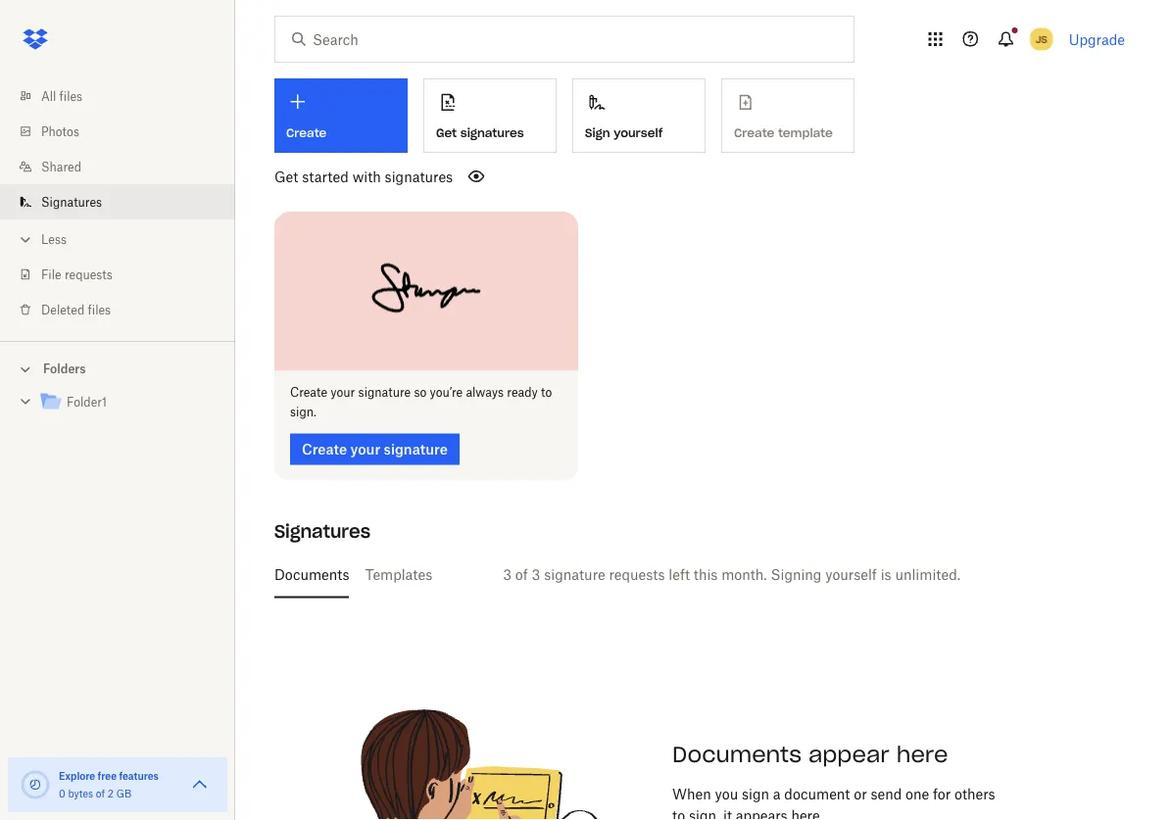 Task type: describe. For each thing, give the bounding box(es) containing it.
folders
[[43, 362, 86, 376]]

1 vertical spatial signatures
[[274, 521, 371, 543]]

signatures link
[[16, 184, 235, 220]]

0
[[59, 788, 65, 800]]

deleted files link
[[16, 292, 235, 327]]

less image
[[16, 230, 35, 249]]

explore free features 0 bytes of 2 gb
[[59, 770, 159, 800]]

less
[[41, 232, 67, 247]]

files for deleted files
[[88, 302, 111, 317]]

send
[[871, 786, 902, 803]]

1 vertical spatial yourself
[[826, 567, 877, 583]]

js
[[1036, 33, 1048, 45]]

get for get signatures
[[436, 125, 457, 140]]

2
[[108, 788, 114, 800]]

file requests
[[41, 267, 113, 282]]

or
[[854, 786, 867, 803]]

started
[[302, 168, 349, 185]]

to inside when you sign a document or send one for others to sign, it appears here.
[[672, 808, 685, 821]]

shared
[[41, 159, 81, 174]]

requests inside list
[[65, 267, 113, 282]]

month.
[[722, 567, 767, 583]]

documents tab
[[274, 551, 349, 599]]

left
[[669, 567, 690, 583]]

js button
[[1026, 24, 1057, 55]]

document
[[785, 786, 850, 803]]

file requests link
[[16, 257, 235, 292]]

create for create your signature
[[302, 441, 347, 458]]

documents for documents
[[274, 567, 349, 583]]

features
[[119, 770, 159, 782]]

others
[[955, 786, 996, 803]]

dropbox image
[[16, 20, 55, 59]]

appears
[[736, 808, 788, 821]]

get signatures
[[436, 125, 524, 140]]

deleted
[[41, 302, 85, 317]]

tab list containing documents
[[274, 551, 1118, 599]]

photos
[[41, 124, 79, 139]]

signatures list item
[[0, 184, 235, 220]]

bytes
[[68, 788, 93, 800]]

photos link
[[16, 114, 235, 149]]

signatures inside "list item"
[[41, 195, 102, 209]]

create your signature so you're always ready to sign.
[[290, 385, 552, 420]]

create your signature
[[302, 441, 448, 458]]

requests inside tab list
[[609, 567, 665, 583]]

is
[[881, 567, 892, 583]]

when
[[672, 786, 711, 803]]

file
[[41, 267, 61, 282]]

2 3 from the left
[[532, 567, 541, 583]]

templates
[[365, 567, 433, 583]]

sign,
[[689, 808, 720, 821]]

explore
[[59, 770, 95, 782]]

for
[[933, 786, 951, 803]]

always
[[466, 385, 504, 400]]

templates tab
[[365, 551, 433, 599]]

here
[[897, 741, 948, 768]]

ready
[[507, 385, 538, 400]]

get started with signatures
[[274, 168, 453, 185]]

all
[[41, 89, 56, 103]]

create your signature button
[[290, 434, 460, 465]]

folder1 link
[[39, 390, 220, 416]]

it
[[723, 808, 732, 821]]

sign
[[585, 125, 610, 140]]

one
[[906, 786, 930, 803]]



Task type: locate. For each thing, give the bounding box(es) containing it.
of inside explore free features 0 bytes of 2 gb
[[96, 788, 105, 800]]

your up create your signature button
[[331, 385, 355, 400]]

create inside dropdown button
[[286, 125, 327, 141]]

0 vertical spatial signatures
[[41, 195, 102, 209]]

sign yourself
[[585, 125, 663, 140]]

get signatures button
[[423, 78, 557, 153]]

1 vertical spatial get
[[274, 168, 298, 185]]

Search in folder "Dropbox" text field
[[313, 28, 814, 50]]

your down the create your signature so you're always ready to sign.
[[351, 441, 381, 458]]

folder1
[[67, 395, 107, 410]]

0 vertical spatial yourself
[[614, 125, 663, 140]]

documents left templates tab in the bottom left of the page
[[274, 567, 349, 583]]

documents for documents appear here
[[672, 741, 802, 768]]

1 horizontal spatial documents
[[672, 741, 802, 768]]

0 vertical spatial get
[[436, 125, 457, 140]]

0 horizontal spatial 3
[[503, 567, 512, 583]]

signature inside button
[[384, 441, 448, 458]]

get
[[436, 125, 457, 140], [274, 168, 298, 185]]

2 vertical spatial signature
[[544, 567, 606, 583]]

folders button
[[0, 354, 235, 383]]

requests left left
[[609, 567, 665, 583]]

1 horizontal spatial 3
[[532, 567, 541, 583]]

yourself right sign
[[614, 125, 663, 140]]

upgrade
[[1069, 31, 1125, 48]]

to inside the create your signature so you're always ready to sign.
[[541, 385, 552, 400]]

upgrade link
[[1069, 31, 1125, 48]]

requests
[[65, 267, 113, 282], [609, 567, 665, 583]]

files right all
[[59, 89, 82, 103]]

0 horizontal spatial yourself
[[614, 125, 663, 140]]

1 vertical spatial files
[[88, 302, 111, 317]]

files
[[59, 89, 82, 103], [88, 302, 111, 317]]

deleted files
[[41, 302, 111, 317]]

0 vertical spatial signatures
[[461, 125, 524, 140]]

documents appear here
[[672, 741, 948, 768]]

quota usage element
[[20, 770, 51, 801]]

signing
[[771, 567, 822, 583]]

0 vertical spatial requests
[[65, 267, 113, 282]]

0 vertical spatial files
[[59, 89, 82, 103]]

1 vertical spatial signatures
[[385, 168, 453, 185]]

1 horizontal spatial signatures
[[461, 125, 524, 140]]

0 horizontal spatial of
[[96, 788, 105, 800]]

create
[[286, 125, 327, 141], [290, 385, 327, 400], [302, 441, 347, 458]]

3
[[503, 567, 512, 583], [532, 567, 541, 583]]

here.
[[792, 808, 823, 821]]

1 vertical spatial your
[[351, 441, 381, 458]]

all files
[[41, 89, 82, 103]]

get inside get signatures button
[[436, 125, 457, 140]]

1 vertical spatial to
[[672, 808, 685, 821]]

1 horizontal spatial signatures
[[274, 521, 371, 543]]

to right ready
[[541, 385, 552, 400]]

sign
[[742, 786, 770, 803]]

1 vertical spatial create
[[290, 385, 327, 400]]

yourself inside button
[[614, 125, 663, 140]]

1 horizontal spatial requests
[[609, 567, 665, 583]]

sign.
[[290, 405, 317, 420]]

create inside the create your signature so you're always ready to sign.
[[290, 385, 327, 400]]

files for all files
[[59, 89, 82, 103]]

1 horizontal spatial yourself
[[826, 567, 877, 583]]

get up get started with signatures
[[436, 125, 457, 140]]

your for create your signature so you're always ready to sign.
[[331, 385, 355, 400]]

0 horizontal spatial signatures
[[41, 195, 102, 209]]

signatures
[[461, 125, 524, 140], [385, 168, 453, 185]]

unlimited.
[[895, 567, 961, 583]]

tab list
[[274, 551, 1118, 599]]

all files link
[[16, 78, 235, 114]]

when you sign a document or send one for others to sign, it appears here.
[[672, 786, 996, 821]]

your inside create your signature button
[[351, 441, 381, 458]]

signature inside the create your signature so you're always ready to sign.
[[358, 385, 411, 400]]

yourself left is
[[826, 567, 877, 583]]

0 vertical spatial create
[[286, 125, 327, 141]]

your for create your signature
[[351, 441, 381, 458]]

0 horizontal spatial requests
[[65, 267, 113, 282]]

files right deleted
[[88, 302, 111, 317]]

0 horizontal spatial signatures
[[385, 168, 453, 185]]

0 horizontal spatial documents
[[274, 567, 349, 583]]

your
[[331, 385, 355, 400], [351, 441, 381, 458]]

create down sign.
[[302, 441, 347, 458]]

with
[[353, 168, 381, 185]]

create for create your signature so you're always ready to sign.
[[290, 385, 327, 400]]

your inside the create your signature so you're always ready to sign.
[[331, 385, 355, 400]]

to
[[541, 385, 552, 400], [672, 808, 685, 821]]

documents
[[274, 567, 349, 583], [672, 741, 802, 768]]

1 horizontal spatial get
[[436, 125, 457, 140]]

1 3 from the left
[[503, 567, 512, 583]]

2 vertical spatial create
[[302, 441, 347, 458]]

appear
[[809, 741, 890, 768]]

a
[[773, 786, 781, 803]]

create up started
[[286, 125, 327, 141]]

this
[[694, 567, 718, 583]]

yourself
[[614, 125, 663, 140], [826, 567, 877, 583]]

1 horizontal spatial of
[[515, 567, 528, 583]]

signature
[[358, 385, 411, 400], [384, 441, 448, 458], [544, 567, 606, 583]]

free
[[98, 770, 117, 782]]

1 vertical spatial documents
[[672, 741, 802, 768]]

signatures down shared at the left of the page
[[41, 195, 102, 209]]

0 vertical spatial documents
[[274, 567, 349, 583]]

0 vertical spatial your
[[331, 385, 355, 400]]

create inside button
[[302, 441, 347, 458]]

0 vertical spatial signature
[[358, 385, 411, 400]]

of
[[515, 567, 528, 583], [96, 788, 105, 800]]

signature inside tab list
[[544, 567, 606, 583]]

get for get started with signatures
[[274, 168, 298, 185]]

create up sign.
[[290, 385, 327, 400]]

list
[[0, 67, 235, 341]]

1 vertical spatial of
[[96, 788, 105, 800]]

create for create
[[286, 125, 327, 141]]

1 horizontal spatial to
[[672, 808, 685, 821]]

1 vertical spatial requests
[[609, 567, 665, 583]]

gb
[[116, 788, 132, 800]]

sign yourself button
[[573, 78, 706, 153]]

requests right file
[[65, 267, 113, 282]]

signatures inside button
[[461, 125, 524, 140]]

signatures
[[41, 195, 102, 209], [274, 521, 371, 543]]

signature for create your signature so you're always ready to sign.
[[358, 385, 411, 400]]

documents inside tab list
[[274, 567, 349, 583]]

0 vertical spatial of
[[515, 567, 528, 583]]

0 vertical spatial to
[[541, 385, 552, 400]]

signature for create your signature
[[384, 441, 448, 458]]

documents up you
[[672, 741, 802, 768]]

1 vertical spatial signature
[[384, 441, 448, 458]]

you
[[715, 786, 738, 803]]

create button
[[274, 78, 408, 153]]

you're
[[430, 385, 463, 400]]

so
[[414, 385, 427, 400]]

1 horizontal spatial files
[[88, 302, 111, 317]]

0 horizontal spatial files
[[59, 89, 82, 103]]

shared link
[[16, 149, 235, 184]]

signatures up documents tab
[[274, 521, 371, 543]]

get left started
[[274, 168, 298, 185]]

to down when
[[672, 808, 685, 821]]

0 horizontal spatial to
[[541, 385, 552, 400]]

list containing all files
[[0, 67, 235, 341]]

0 horizontal spatial get
[[274, 168, 298, 185]]

3 of 3 signature requests left this month. signing yourself is unlimited.
[[503, 567, 961, 583]]



Task type: vqa. For each thing, say whether or not it's contained in the screenshot.
Photos link in the top left of the page
yes



